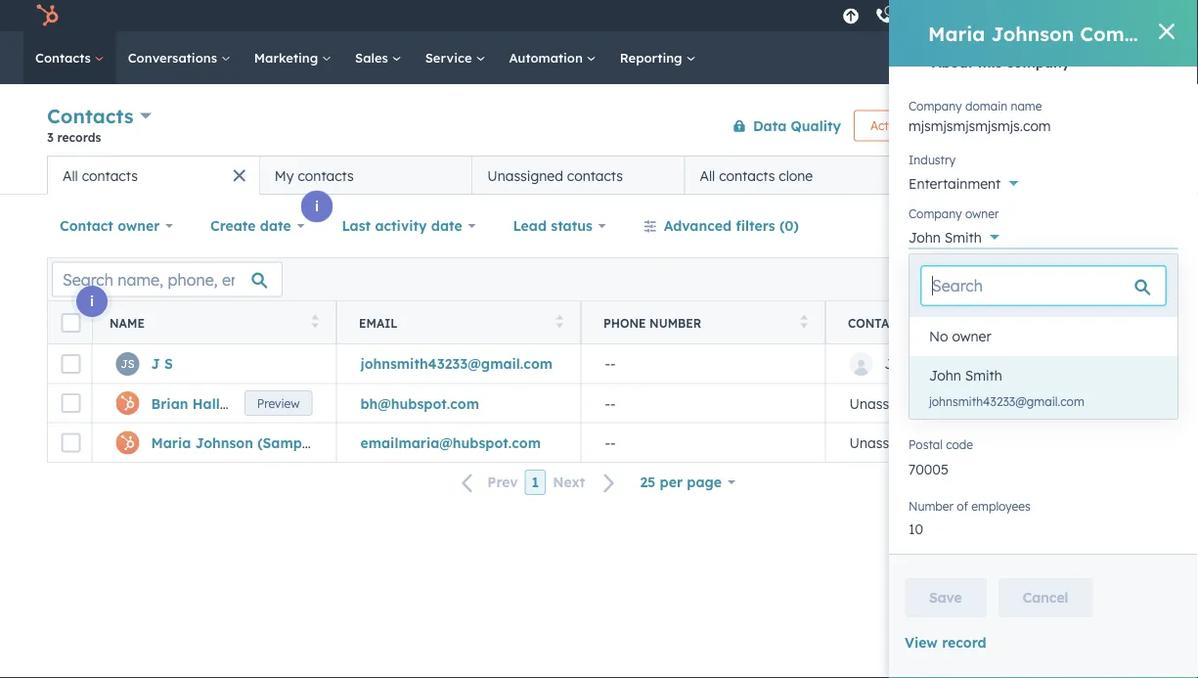Task type: describe. For each thing, give the bounding box(es) containing it.
type
[[909, 275, 935, 290]]

Search search field
[[922, 266, 1166, 305]]

johnsmith button
[[1052, 0, 1173, 31]]

company domain name mjsmjsmjsmjsmjs.com
[[909, 99, 1052, 134]]

data quality
[[753, 117, 842, 134]]

reporting link
[[608, 31, 708, 84]]

0 vertical spatial i button
[[937, 126, 968, 158]]

1 vertical spatial number
[[909, 499, 954, 514]]

record
[[943, 634, 987, 651]]

actions
[[871, 118, 912, 133]]

service
[[425, 49, 476, 66]]

save button
[[905, 578, 987, 617]]

marketplaces image
[[916, 9, 934, 26]]

1 horizontal spatial i button
[[301, 191, 333, 222]]

j s
[[151, 355, 173, 372]]

1 press to sort. image from the left
[[312, 315, 319, 328]]

press to sort. image for contact owner
[[1046, 315, 1053, 328]]

owner inside popup button
[[118, 217, 160, 234]]

press to sort. element for contact owner
[[1046, 315, 1053, 331]]

automation link
[[498, 31, 608, 84]]

johnsmith43233@gmail.com inside button
[[361, 355, 553, 372]]

name
[[1011, 99, 1043, 114]]

export
[[989, 272, 1026, 287]]

filters
[[736, 217, 776, 234]]

State/Region text field
[[909, 387, 1179, 426]]

Postal code text field
[[909, 449, 1179, 488]]

edit columns
[[1063, 272, 1134, 287]]

preview button
[[244, 390, 313, 416]]

hubspot link
[[23, 4, 73, 27]]

press to sort. image for phone number
[[801, 315, 808, 328]]

date inside popup button
[[431, 217, 463, 234]]

columns
[[1088, 272, 1134, 287]]

cancel
[[1023, 589, 1069, 606]]

edit columns button
[[1051, 267, 1147, 292]]

import button
[[952, 110, 1024, 141]]

johnson for company
[[992, 21, 1075, 46]]

all contacts clone
[[700, 167, 813, 184]]

0 vertical spatial company
[[1081, 21, 1174, 46]]

25
[[640, 474, 656, 491]]

phone
[[604, 316, 646, 330]]

all contacts button
[[47, 156, 260, 195]]

emailmaria@hubspot.com button
[[337, 423, 581, 462]]

-- button for emailmaria@hubspot.com
[[581, 423, 826, 462]]

john smith image
[[1064, 7, 1082, 24]]

press to sort. element for email
[[556, 315, 564, 331]]

(sample for halligan
[[255, 395, 311, 412]]

contact
[[1093, 118, 1135, 133]]

about this company
[[933, 54, 1071, 71]]

create for create contact
[[1053, 118, 1090, 133]]

unassigned for bh@hubspot.com
[[850, 395, 926, 412]]

primary compan
[[1093, 316, 1199, 330]]

status
[[551, 217, 593, 234]]

unassigned contacts button
[[472, 156, 685, 195]]

list box containing no owner
[[910, 317, 1178, 419]]

automation
[[509, 49, 587, 66]]

next button
[[546, 470, 628, 496]]

domain
[[966, 99, 1008, 114]]

Search name, phone, email addresses, or company search field
[[52, 262, 283, 297]]

search button
[[1148, 41, 1181, 74]]

settings link
[[987, 5, 1011, 26]]

john smith button
[[909, 218, 1179, 250]]

close image
[[1160, 23, 1175, 39]]

0 vertical spatial number
[[650, 316, 702, 330]]

Search HubSpot search field
[[924, 41, 1164, 74]]

primary
[[1093, 316, 1149, 330]]

number of employees
[[909, 499, 1031, 514]]

owner inside button
[[953, 328, 992, 345]]

bh@hubspot.com
[[361, 395, 479, 412]]

next
[[553, 474, 586, 491]]

all for all contacts clone
[[700, 167, 716, 184]]

marketing
[[254, 49, 322, 66]]

1 press to sort. element from the left
[[312, 315, 319, 331]]

create for create date
[[210, 217, 256, 234]]

sales link
[[344, 31, 414, 84]]

conversations
[[128, 49, 221, 66]]

view record link
[[905, 634, 987, 651]]

3
[[47, 130, 54, 144]]

conversations link
[[116, 31, 242, 84]]

create contact
[[1053, 118, 1135, 133]]

postal code
[[909, 437, 974, 452]]

unassigned inside unassigned contacts button
[[488, 167, 564, 184]]

3 records
[[47, 130, 101, 144]]

advanced filters (0)
[[664, 217, 799, 234]]

view
[[971, 166, 1003, 183]]

no
[[930, 328, 949, 345]]

i for the i "button" to the middle
[[315, 198, 319, 215]]

i for bottom the i "button"
[[90, 293, 94, 310]]

my
[[275, 167, 294, 184]]

all contacts
[[63, 167, 138, 184]]

contacts for all contacts clone
[[719, 167, 775, 184]]

compan
[[1152, 316, 1199, 330]]

hubspot image
[[35, 4, 59, 27]]

service link
[[414, 31, 498, 84]]

1 horizontal spatial contact
[[848, 316, 905, 330]]

code
[[947, 437, 974, 452]]

search image
[[1158, 51, 1171, 65]]

all for all contacts
[[63, 167, 78, 184]]

date inside "popup button"
[[260, 217, 291, 234]]

25 per page
[[640, 474, 722, 491]]

revenue
[[951, 553, 994, 568]]

john for john smith
[[909, 229, 941, 246]]

company for company owner
[[909, 206, 963, 221]]

contact owner button
[[47, 206, 186, 246]]

maria johnson company
[[929, 21, 1174, 46]]

(johnsmith43233@gmail.com)
[[962, 355, 1154, 372]]

john smith johnsmith43233@gmail.com
[[930, 367, 1085, 409]]

records
[[57, 130, 101, 144]]

this
[[978, 54, 1003, 71]]

view
[[905, 634, 938, 651]]

last activity date button
[[329, 206, 489, 246]]

upgrade image
[[842, 8, 860, 26]]

john smith (johnsmith43233@gmail.com)
[[885, 355, 1154, 372]]

entertainment button
[[909, 164, 1179, 196]]

quality
[[791, 117, 842, 134]]

data
[[753, 117, 787, 134]]



Task type: locate. For each thing, give the bounding box(es) containing it.
state/region
[[909, 376, 984, 390]]

contacts for my contacts
[[298, 167, 354, 184]]

contacts down contacts banner on the top
[[567, 167, 623, 184]]

company
[[1007, 54, 1071, 71]]

1 horizontal spatial date
[[431, 217, 463, 234]]

entertainment
[[909, 175, 1001, 192]]

actions button
[[854, 110, 940, 141]]

owner down add view (4/5) "popup button" at the top right of page
[[966, 206, 1000, 221]]

create contact button
[[1036, 110, 1152, 141]]

date right activity at the left
[[431, 217, 463, 234]]

1 vertical spatial johnsmith43233@gmail.com
[[930, 394, 1085, 409]]

lead
[[513, 217, 547, 234]]

1 horizontal spatial contact owner
[[848, 316, 954, 330]]

annual
[[909, 553, 947, 568]]

0 vertical spatial contact owner
[[60, 217, 160, 234]]

calling icon button
[[867, 3, 901, 29]]

owner right "no"
[[953, 328, 992, 345]]

1 horizontal spatial press to sort. image
[[556, 315, 564, 328]]

City text field
[[909, 325, 1179, 365]]

import
[[969, 118, 1008, 133]]

john inside button
[[885, 355, 917, 372]]

lead status button
[[500, 206, 619, 246]]

press to sort. image left phone at right
[[556, 315, 564, 328]]

john inside john smith johnsmith43233@gmail.com
[[930, 367, 962, 384]]

1 horizontal spatial create
[[1053, 118, 1090, 133]]

contacts button
[[47, 102, 152, 130]]

0 horizontal spatial i button
[[76, 286, 108, 317]]

my contacts button
[[260, 156, 472, 195]]

company for company domain name mjsmjsmjsmjsmjs.com
[[909, 99, 963, 114]]

number left of
[[909, 499, 954, 514]]

bh@hubspot.com link
[[361, 395, 479, 412]]

reporting
[[620, 49, 686, 66]]

advanced filters (0) button
[[631, 206, 812, 246]]

maria for maria johnson (sample contact)
[[151, 434, 191, 451]]

0 horizontal spatial create
[[210, 217, 256, 234]]

(sample
[[255, 395, 311, 412], [258, 434, 314, 451]]

johnsmith menu
[[837, 0, 1175, 31]]

contact down all contacts
[[60, 217, 113, 234]]

data quality button
[[720, 106, 843, 145]]

0 horizontal spatial i
[[90, 293, 94, 310]]

maria johnson (sample contact)
[[151, 434, 377, 451]]

1 vertical spatial company
[[909, 99, 963, 114]]

number
[[650, 316, 702, 330], [909, 499, 954, 514]]

contacts down records
[[82, 167, 138, 184]]

1 horizontal spatial number
[[909, 499, 954, 514]]

notifications image
[[1023, 9, 1041, 26]]

johnsmith43233@gmail.com down john smith (johnsmith43233@gmail.com)
[[930, 394, 1085, 409]]

create inside "popup button"
[[210, 217, 256, 234]]

create
[[1053, 118, 1090, 133], [210, 217, 256, 234]]

0 vertical spatial johnsmith43233@gmail.com
[[361, 355, 553, 372]]

press to sort. image left the email on the top of the page
[[312, 315, 319, 328]]

date down my
[[260, 217, 291, 234]]

2 press to sort. element from the left
[[556, 315, 564, 331]]

(sample down preview
[[258, 434, 314, 451]]

halligan
[[193, 395, 251, 412]]

contact) for maria johnson (sample contact)
[[318, 434, 377, 451]]

4 press to sort. element from the left
[[1046, 315, 1053, 331]]

0 vertical spatial i
[[950, 133, 954, 150]]

preview
[[257, 396, 300, 411]]

phone number
[[604, 316, 702, 330]]

(sample up maria johnson (sample contact) "link"
[[255, 395, 311, 412]]

2 vertical spatial unassigned
[[850, 434, 926, 451]]

j
[[151, 355, 160, 372]]

unassigned button down state/region
[[826, 423, 1071, 462]]

0 vertical spatial unassigned
[[488, 167, 564, 184]]

johnsmith43233@gmail.com inside list box
[[930, 394, 1085, 409]]

my contacts
[[275, 167, 354, 184]]

maria for maria johnson company
[[929, 21, 986, 46]]

mjsmjsmjsmjsmjs.com
[[909, 117, 1052, 134]]

john down "no"
[[930, 367, 962, 384]]

0 vertical spatial contact)
[[316, 395, 375, 412]]

0 horizontal spatial date
[[260, 217, 291, 234]]

0 vertical spatial johnson
[[992, 21, 1075, 46]]

2 press to sort. image from the left
[[556, 315, 564, 328]]

1 horizontal spatial press to sort. image
[[1046, 315, 1053, 328]]

2 horizontal spatial i
[[950, 133, 954, 150]]

3 contacts from the left
[[567, 167, 623, 184]]

pagination navigation
[[450, 470, 628, 496]]

unassigned up postal
[[850, 395, 926, 412]]

unassigned contacts
[[488, 167, 623, 184]]

s
[[164, 355, 173, 372]]

1 horizontal spatial all
[[700, 167, 716, 184]]

employees
[[972, 499, 1031, 514]]

sales
[[355, 49, 392, 66]]

unassigned left code
[[850, 434, 926, 451]]

Number of employees text field
[[909, 510, 1179, 542]]

1 button
[[525, 470, 546, 495]]

postal
[[909, 437, 943, 452]]

help button
[[950, 0, 983, 31]]

i button down my contacts
[[301, 191, 333, 222]]

0 horizontal spatial johnsmith43233@gmail.com
[[361, 355, 553, 372]]

company up "search" image on the top
[[1081, 21, 1174, 46]]

john down city
[[885, 355, 917, 372]]

1 horizontal spatial johnsmith43233@gmail.com
[[930, 394, 1085, 409]]

activity
[[375, 217, 427, 234]]

contact owner
[[60, 217, 160, 234], [848, 316, 954, 330]]

johnsmith43233@gmail.com up the "bh@hubspot.com" button
[[361, 355, 553, 372]]

1 all from the left
[[63, 167, 78, 184]]

contacts up records
[[47, 104, 134, 128]]

smith inside john smith johnsmith43233@gmail.com
[[966, 367, 1003, 384]]

smith down "company owner"
[[945, 229, 982, 246]]

contact left city
[[848, 316, 905, 330]]

email
[[359, 316, 398, 330]]

industry
[[909, 153, 956, 167]]

smith up state/region
[[921, 355, 958, 372]]

0 horizontal spatial press to sort. image
[[312, 315, 319, 328]]

2 all from the left
[[700, 167, 716, 184]]

1 contacts from the left
[[82, 167, 138, 184]]

contact inside popup button
[[60, 217, 113, 234]]

1
[[532, 474, 539, 491]]

2 contacts from the left
[[298, 167, 354, 184]]

create up search name, phone, email addresses, or company 'search field' on the top of page
[[210, 217, 256, 234]]

1 vertical spatial contact owner
[[848, 316, 954, 330]]

advanced
[[664, 217, 732, 234]]

1 vertical spatial maria
[[151, 434, 191, 451]]

1 vertical spatial i button
[[301, 191, 333, 222]]

2 date from the left
[[431, 217, 463, 234]]

0 horizontal spatial number
[[650, 316, 702, 330]]

owner down all contacts 'button'
[[118, 217, 160, 234]]

john smith (johnsmith43233@gmail.com) button
[[826, 344, 1154, 384]]

-- button for johnsmith43233@gmail.com
[[581, 344, 826, 384]]

0 horizontal spatial contact owner
[[60, 217, 160, 234]]

0 vertical spatial (sample
[[255, 395, 311, 412]]

1 vertical spatial create
[[210, 217, 256, 234]]

-- button for bh@hubspot.com
[[581, 384, 826, 423]]

smith for john smith (johnsmith43233@gmail.com)
[[921, 355, 958, 372]]

1 vertical spatial contact
[[848, 316, 905, 330]]

emailmaria@hubspot.com link
[[361, 434, 541, 451]]

2 vertical spatial company
[[909, 206, 963, 221]]

list box
[[910, 317, 1178, 419]]

unassigned for emailmaria@hubspot.com
[[850, 434, 926, 451]]

calling icon image
[[875, 8, 893, 25]]

contacts inside button
[[567, 167, 623, 184]]

contact) for brian halligan (sample contact)
[[316, 395, 375, 412]]

maria down brian
[[151, 434, 191, 451]]

contact) down bh@hubspot.com
[[318, 434, 377, 451]]

number right phone at right
[[650, 316, 702, 330]]

1 press to sort. image from the left
[[801, 315, 808, 328]]

contact owner down all contacts
[[60, 217, 160, 234]]

contact owner inside popup button
[[60, 217, 160, 234]]

create inside create contact button
[[1053, 118, 1090, 133]]

contacts inside popup button
[[47, 104, 134, 128]]

upgrade link
[[839, 5, 863, 26]]

3 press to sort. element from the left
[[801, 315, 808, 331]]

i down the contact owner popup button
[[90, 293, 94, 310]]

smith inside popup button
[[945, 229, 982, 246]]

0 horizontal spatial contact
[[60, 217, 113, 234]]

1 vertical spatial johnson
[[195, 434, 253, 451]]

j s link
[[151, 355, 173, 372]]

2 horizontal spatial i button
[[937, 126, 968, 158]]

save
[[930, 589, 963, 606]]

4 contacts from the left
[[719, 167, 775, 184]]

company up john smith at the top of page
[[909, 206, 963, 221]]

johnsmith43233@gmail.com
[[361, 355, 553, 372], [930, 394, 1085, 409]]

contacts for unassigned contacts
[[567, 167, 623, 184]]

2 vertical spatial i button
[[76, 286, 108, 317]]

bh@hubspot.com button
[[337, 384, 581, 423]]

i down my contacts
[[315, 198, 319, 215]]

add
[[940, 166, 967, 183]]

date
[[260, 217, 291, 234], [431, 217, 463, 234]]

1 date from the left
[[260, 217, 291, 234]]

(0)
[[780, 217, 799, 234]]

john smith button
[[910, 356, 1178, 395]]

-
[[605, 355, 611, 372], [611, 355, 616, 372], [1095, 355, 1100, 372], [1100, 355, 1105, 372], [605, 395, 611, 412], [611, 395, 616, 412], [1095, 395, 1100, 412], [1100, 395, 1105, 412], [605, 434, 611, 451], [611, 434, 616, 451], [1095, 434, 1100, 451], [1100, 434, 1105, 451]]

1 vertical spatial contacts
[[47, 104, 134, 128]]

of
[[957, 499, 969, 514]]

johnson for (sample
[[195, 434, 253, 451]]

contacts down hubspot link at the top of page
[[35, 49, 95, 66]]

unassigned button for bh@hubspot.com
[[826, 384, 1071, 423]]

primary compan column header
[[1071, 301, 1199, 344]]

unassigned
[[488, 167, 564, 184], [850, 395, 926, 412], [850, 434, 926, 451]]

1 vertical spatial contact)
[[318, 434, 377, 451]]

settings image
[[990, 8, 1008, 26]]

1 vertical spatial i
[[315, 198, 319, 215]]

view record
[[905, 634, 987, 651]]

press to sort. element
[[312, 315, 319, 331], [556, 315, 564, 331], [801, 315, 808, 331], [1046, 315, 1053, 331]]

john
[[909, 229, 941, 246], [885, 355, 917, 372], [930, 367, 962, 384]]

john inside popup button
[[909, 229, 941, 246]]

0 vertical spatial contact
[[60, 217, 113, 234]]

prev button
[[450, 470, 525, 496]]

city
[[909, 314, 931, 329]]

johnsmith
[[1086, 7, 1144, 23]]

2 -- button from the top
[[581, 384, 826, 423]]

1 -- button from the top
[[581, 344, 826, 384]]

contacts right my
[[298, 167, 354, 184]]

contacts banner
[[47, 100, 1152, 156]]

per
[[660, 474, 683, 491]]

maria up the about
[[929, 21, 986, 46]]

0 horizontal spatial all
[[63, 167, 78, 184]]

annual revenue
[[909, 553, 994, 568]]

(sample for johnson
[[258, 434, 314, 451]]

0 vertical spatial maria
[[929, 21, 986, 46]]

0 vertical spatial contacts
[[35, 49, 95, 66]]

smith down no owner
[[966, 367, 1003, 384]]

owner down the "type"
[[908, 316, 954, 330]]

contact owner down the "type"
[[848, 316, 954, 330]]

contacts
[[35, 49, 95, 66], [47, 104, 134, 128]]

1 vertical spatial unassigned
[[850, 395, 926, 412]]

i up industry
[[950, 133, 954, 150]]

i button up add
[[937, 126, 968, 158]]

maria
[[929, 21, 986, 46], [151, 434, 191, 451]]

last
[[342, 217, 371, 234]]

company down the about
[[909, 99, 963, 114]]

create date button
[[198, 206, 317, 246]]

press to sort. image
[[312, 315, 319, 328], [556, 315, 564, 328]]

johnson
[[992, 21, 1075, 46], [195, 434, 253, 451]]

contact) right preview button
[[316, 395, 375, 412]]

brian halligan (sample contact)
[[151, 395, 375, 412]]

press to sort. element for phone number
[[801, 315, 808, 331]]

last activity date
[[342, 217, 463, 234]]

1 horizontal spatial johnson
[[992, 21, 1075, 46]]

2 press to sort. image from the left
[[1046, 315, 1053, 328]]

i for the top the i "button"
[[950, 133, 954, 150]]

1 horizontal spatial i
[[315, 198, 319, 215]]

smith inside button
[[921, 355, 958, 372]]

contact
[[60, 217, 113, 234], [848, 316, 905, 330]]

all down 3 records
[[63, 167, 78, 184]]

press to sort. image
[[801, 315, 808, 328], [1046, 315, 1053, 328]]

john down "company owner"
[[909, 229, 941, 246]]

1 unassigned button from the top
[[826, 384, 1071, 423]]

maria johnson (sample contact) link
[[151, 434, 377, 451]]

all up advanced
[[700, 167, 716, 184]]

company inside the company domain name mjsmjsmjsmjsmjs.com
[[909, 99, 963, 114]]

add view (4/5)
[[940, 166, 1042, 183]]

cancel button
[[999, 578, 1093, 617]]

0 horizontal spatial johnson
[[195, 434, 253, 451]]

unassigned button up the postal code
[[826, 384, 1071, 423]]

0 vertical spatial create
[[1053, 118, 1090, 133]]

unassigned button for emailmaria@hubspot.com
[[826, 423, 1071, 462]]

unassigned up lead at left top
[[488, 167, 564, 184]]

i button left name
[[76, 286, 108, 317]]

1 vertical spatial (sample
[[258, 434, 314, 451]]

john for john smith (johnsmith43233@gmail.com)
[[885, 355, 917, 372]]

3 -- button from the top
[[581, 423, 826, 462]]

1 horizontal spatial maria
[[929, 21, 986, 46]]

contacts left clone
[[719, 167, 775, 184]]

smith for john smith
[[945, 229, 982, 246]]

0 horizontal spatial maria
[[151, 434, 191, 451]]

2 vertical spatial i
[[90, 293, 94, 310]]

brian
[[151, 395, 188, 412]]

0 horizontal spatial press to sort. image
[[801, 315, 808, 328]]

all contacts clone button
[[685, 156, 898, 195]]

smith for john smith johnsmith43233@gmail.com
[[966, 367, 1003, 384]]

help image
[[957, 9, 975, 26]]

page
[[687, 474, 722, 491]]

contacts for all contacts
[[82, 167, 138, 184]]

contacts link
[[23, 31, 116, 84]]

2 unassigned button from the top
[[826, 423, 1071, 462]]

create left contact
[[1053, 118, 1090, 133]]



Task type: vqa. For each thing, say whether or not it's contained in the screenshot.
User Guides Element
no



